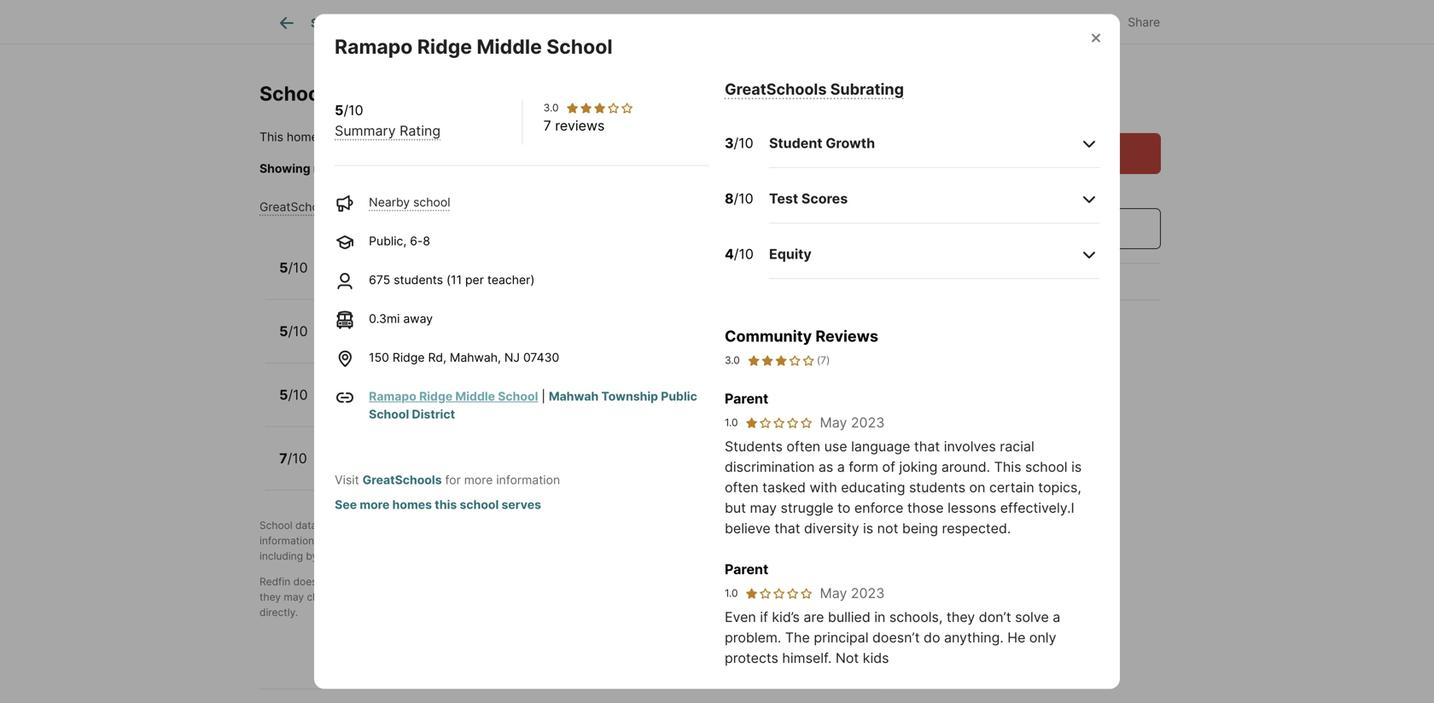 Task type: locate. For each thing, give the bounding box(es) containing it.
rating
[[400, 122, 441, 139], [396, 200, 431, 214]]

1 vertical spatial district
[[812, 591, 846, 604]]

recommends
[[616, 519, 679, 532]]

3.0 down community
[[725, 354, 740, 367]]

8 up public, prek-3 • nearby school • 0.2mi
[[423, 234, 430, 248]]

0 vertical spatial use
[[824, 438, 847, 455]]

1 1.0 from the top
[[725, 417, 738, 429]]

1 vertical spatial use
[[776, 519, 794, 532]]

as for often
[[819, 459, 833, 475]]

may inside students often use language that involves racial discrimination as a form of joking around. this school is often tasked with educating students on certain topics, but may struggle to enforce those lessons effectively.i believe that diversity is not being respected.
[[750, 500, 777, 516]]

endorse
[[339, 576, 378, 588]]

ramapo ridge middle school
[[335, 35, 613, 58]]

school inside school service boundaries are intended to be used as a reference only; they may change and are not
[[527, 576, 560, 588]]

summary
[[335, 122, 396, 139], [339, 200, 392, 214]]

2 parent from the top
[[725, 561, 769, 578]]

7 reviews
[[543, 117, 605, 134]]

ridge for ramapo ridge middle school |
[[419, 389, 453, 404]]

are inside even if kid's are bullied in schools, they don't solve a problem. the principal doesn't do anything. he only protects himself. not kids
[[804, 609, 824, 626]]

students left (11
[[394, 273, 443, 287]]

0 horizontal spatial 7
[[279, 450, 287, 467]]

tab
[[369, 3, 456, 44], [456, 3, 517, 44], [517, 3, 607, 44], [607, 3, 688, 44], [688, 3, 825, 44]]

0 vertical spatial 7
[[543, 117, 551, 134]]

nearby inside ramapo ridge middle school public, 6-8 • nearby school • 0.3mi
[[402, 398, 443, 412]]

2 5 /10 from the top
[[279, 323, 308, 340]]

serves
[[407, 461, 446, 476]]

0 vertical spatial home
[[287, 130, 318, 144]]

or
[[790, 535, 800, 547], [381, 576, 391, 588]]

that down struggle
[[774, 520, 800, 537]]

5 /10 for joyce
[[279, 323, 308, 340]]

1 vertical spatial 3.0
[[725, 354, 740, 367]]

1 rating 1.0 out of 5 element from the top
[[745, 416, 813, 430]]

including
[[260, 550, 303, 563]]

0 horizontal spatial information
[[260, 535, 314, 547]]

/10 inside 5 /10 summary rating
[[344, 102, 363, 119]]

2 horizontal spatial 8
[[725, 190, 734, 207]]

accurate.
[[490, 591, 535, 604]]

1 horizontal spatial be
[[734, 576, 747, 588]]

1 vertical spatial township
[[601, 389, 658, 404]]

1 vertical spatial may 2023
[[820, 585, 885, 602]]

summary rating link
[[335, 122, 441, 139]]

that up joking
[[914, 438, 940, 455]]

their down buyers
[[686, 535, 709, 547]]

0 vertical spatial they
[[260, 591, 281, 604]]

1 horizontal spatial as
[[776, 576, 787, 588]]

may
[[750, 500, 777, 516], [284, 591, 304, 604]]

1 horizontal spatial rating 3.0 out of 5 element
[[747, 353, 815, 368]]

schools
[[260, 81, 337, 105]]

often
[[787, 438, 821, 455], [725, 479, 759, 496]]

ridge inside 'element'
[[417, 35, 472, 58]]

1 horizontal spatial may
[[750, 500, 777, 516]]

5 tab from the left
[[688, 3, 825, 44]]

mahwah township public school district link up showing nearby schools. please check the school district website to see all schools serving this home.
[[393, 130, 631, 144]]

5 inside 5 /10 summary rating
[[335, 102, 344, 119]]

ramapo ridge middle school element
[[335, 14, 633, 59]]

within
[[334, 130, 368, 144]]

1 their from the left
[[509, 535, 532, 547]]

and down endorse
[[345, 591, 364, 604]]

and
[[718, 519, 736, 532], [317, 535, 335, 547], [446, 535, 464, 547], [375, 550, 393, 563], [345, 591, 364, 604]]

2 horizontal spatial schools
[[750, 535, 788, 547]]

use down struggle
[[776, 519, 794, 532]]

0 horizontal spatial 8
[[381, 398, 388, 412]]

rating inside 5 /10 summary rating
[[400, 122, 441, 139]]

1 horizontal spatial by
[[376, 519, 388, 532]]

0 vertical spatial 3
[[725, 135, 734, 152]]

(201) 788-1042 button
[[921, 264, 1161, 300]]

0 vertical spatial 0.3mi
[[369, 312, 400, 326]]

0 horizontal spatial 3
[[399, 271, 406, 285]]

greatschools up student
[[725, 80, 827, 99]]

by
[[376, 519, 388, 532], [306, 550, 318, 563]]

middle inside ramapo ridge middle school public, 6-8 • nearby school • 0.3mi
[[426, 379, 471, 396]]

6- down 150
[[368, 398, 381, 412]]

request a tour
[[993, 145, 1089, 162]]

may left only;
[[820, 585, 847, 602]]

2 vertical spatial as
[[776, 576, 787, 588]]

teacher)
[[487, 273, 535, 287]]

middle for ramapo ridge middle school public, 6-8 • nearby school • 0.3mi
[[426, 379, 471, 396]]

middle
[[477, 35, 542, 58], [426, 379, 471, 396], [455, 389, 495, 404]]

1 horizontal spatial schools
[[693, 161, 736, 176]]

often up but
[[725, 479, 759, 496]]

but
[[725, 500, 746, 516]]

home up showing
[[287, 130, 318, 144]]

redfin down including
[[260, 576, 290, 588]]

reference
[[799, 576, 845, 588]]

they inside even if kid's are bullied in schools, they don't solve a problem. the principal doesn't do anything. he only protects himself. not kids
[[947, 609, 975, 626]]

not down redfin does not endorse or guarantee this information.
[[385, 591, 401, 604]]

2 tab from the left
[[456, 3, 517, 44]]

information up serves
[[496, 473, 560, 487]]

this down student
[[784, 161, 805, 176]]

0 horizontal spatial by
[[306, 550, 318, 563]]

summary up schools.
[[335, 122, 396, 139]]

1 horizontal spatial mahwah
[[549, 389, 599, 404]]

home.
[[808, 161, 843, 176]]

information
[[496, 473, 560, 487], [260, 535, 314, 547]]

may 2023 up bullied
[[820, 585, 885, 602]]

3 right 675
[[399, 271, 406, 285]]

6-
[[410, 234, 423, 248], [368, 398, 381, 412]]

0.5mi
[[518, 461, 549, 476]]

ramapo
[[335, 35, 413, 58], [327, 379, 381, 396], [369, 389, 416, 404]]

to down information.
[[462, 591, 472, 604]]

0 vertical spatial 1.0
[[725, 417, 738, 429]]

7 for 7 reviews
[[543, 117, 551, 134]]

a
[[1051, 145, 1059, 162], [1024, 220, 1032, 237], [837, 459, 845, 475], [462, 519, 467, 532], [388, 535, 394, 547], [790, 576, 796, 588], [1053, 609, 1061, 626]]

verify
[[553, 591, 580, 604]]

2 vertical spatial schools
[[452, 550, 489, 563]]

is left within
[[322, 130, 331, 144]]

a left tour
[[1051, 145, 1059, 162]]

0 vertical spatial public
[[505, 130, 542, 144]]

1 horizontal spatial more
[[464, 473, 493, 487]]

the right check
[[486, 161, 505, 176]]

township inside the mahwah township public school district
[[601, 389, 658, 404]]

0 vertical spatial district
[[587, 130, 631, 144]]

1 horizontal spatial home
[[473, 461, 505, 476]]

school up to
[[527, 576, 560, 588]]

information.
[[467, 576, 524, 588]]

0 horizontal spatial district
[[549, 161, 588, 176]]

may 2023 up language
[[820, 414, 885, 431]]

1 vertical spatial by
[[306, 550, 318, 563]]

information inside , a nonprofit organization. redfin recommends buyers and renters use greatschools information and ratings as a
[[260, 535, 314, 547]]

1 vertical spatial district
[[412, 407, 455, 422]]

rating 1.0 out of 5 element up kid's
[[745, 587, 813, 601]]

2023 up language
[[851, 414, 885, 431]]

mahwah township public school district link inside the ramapo ridge middle school dialog
[[369, 389, 697, 422]]

school down the "nj"
[[474, 379, 520, 396]]

1 2023 from the top
[[851, 414, 885, 431]]

public, down joyce
[[327, 334, 365, 349]]

more right for
[[464, 473, 493, 487]]

intended
[[676, 576, 719, 588]]

1 may 2023 from the top
[[820, 414, 885, 431]]

mahwah township public school district link down 07430
[[369, 389, 697, 422]]

may up renters
[[750, 500, 777, 516]]

1 horizontal spatial they
[[947, 609, 975, 626]]

1.0 up even
[[725, 587, 738, 600]]

3
[[725, 135, 734, 152], [399, 271, 406, 285]]

5 for public, 6-8 • nearby school • 0.3mi
[[279, 387, 288, 403]]

2 may 2023 from the top
[[820, 585, 885, 602]]

1 vertical spatial 3
[[399, 271, 406, 285]]

1 vertical spatial 5 /10
[[279, 323, 308, 340]]

certain
[[989, 479, 1034, 496]]

district down ramapo ridge middle school link
[[412, 407, 455, 422]]

schools down renters
[[750, 535, 788, 547]]

1 horizontal spatial or
[[790, 535, 800, 547]]

0 horizontal spatial that
[[774, 520, 800, 537]]

school up topics,
[[1025, 459, 1068, 475]]

12
[[381, 461, 394, 476]]

1 vertical spatial this
[[994, 459, 1021, 475]]

equity
[[769, 246, 812, 262]]

boundaries
[[601, 576, 655, 588]]

away
[[403, 312, 433, 326]]

1 vertical spatial parent
[[725, 561, 769, 578]]

1 vertical spatial or
[[381, 576, 391, 588]]

8 down 150
[[381, 398, 388, 412]]

middle inside 'element'
[[477, 35, 542, 58]]

ridge inside ramapo ridge middle school public, 6-8 • nearby school • 0.3mi
[[385, 379, 423, 396]]

their up themselves.
[[509, 535, 532, 547]]

6- inside the ramapo ridge middle school dialog
[[410, 234, 423, 248]]

1 vertical spatial 0.3mi
[[497, 334, 528, 349]]

school
[[547, 35, 613, 58], [544, 130, 585, 144], [496, 315, 542, 332], [474, 379, 520, 396], [498, 389, 538, 404], [369, 407, 409, 422], [260, 519, 292, 532], [527, 576, 560, 588]]

0 vertical spatial township
[[446, 130, 503, 144]]

send a message button
[[921, 208, 1161, 249]]

public, left 9-
[[327, 461, 365, 476]]

7
[[543, 117, 551, 134], [279, 450, 287, 467]]

1 vertical spatial they
[[947, 609, 975, 626]]

by up does
[[306, 550, 318, 563]]

school up nonprofit
[[460, 498, 499, 512]]

0.3mi left |
[[497, 398, 528, 412]]

topics,
[[1038, 479, 1081, 496]]

school down the please
[[413, 195, 450, 210]]

2 rating 1.0 out of 5 element from the top
[[745, 587, 813, 601]]

0 vertical spatial may 2023
[[820, 414, 885, 431]]

school up reviews
[[547, 35, 613, 58]]

0 horizontal spatial use
[[776, 519, 794, 532]]

mahwah inside the mahwah township public school district
[[549, 389, 599, 404]]

parent for students
[[725, 391, 769, 407]]

is right data
[[320, 519, 328, 532]]

2 may from the top
[[820, 585, 847, 602]]

4 /10
[[725, 246, 754, 262]]

2 vertical spatial 5 /10
[[279, 387, 308, 403]]

public, 6-8
[[369, 234, 430, 248]]

or down struggle
[[790, 535, 800, 547]]

6- down the nearby school
[[410, 234, 423, 248]]

1 vertical spatial rating 1.0 out of 5 element
[[745, 587, 813, 601]]

3 5 /10 from the top
[[279, 387, 308, 403]]

as up with
[[819, 459, 833, 475]]

ridge for ramapo ridge middle school
[[417, 35, 472, 58]]

0 vertical spatial 2023
[[851, 414, 885, 431]]

ramapo ridge middle school |
[[369, 389, 549, 404]]

school inside the mahwah township public school district
[[369, 407, 409, 422]]

school up 12
[[369, 407, 409, 422]]

7 inside the ramapo ridge middle school dialog
[[543, 117, 551, 134]]

2 vertical spatial 8
[[381, 398, 388, 412]]

1 vertical spatial schools
[[750, 535, 788, 547]]

1.0 up "students"
[[725, 417, 738, 429]]

students often use language that involves racial discrimination as a form of joking around. this school is often tasked with educating students on certain topics, but may struggle to enforce those lessons effectively.i believe that diversity is not being respected.
[[725, 438, 1082, 537]]

0.3mi inside joyce kilmer elementary school public, 4-5 • nearby school • 0.3mi
[[497, 334, 528, 349]]

public, left 675
[[327, 271, 365, 285]]

be inside guaranteed to be accurate. to verify school enrollment eligibility, contact the school district directly.
[[475, 591, 487, 604]]

to inside school service boundaries are intended to be used as a reference only; they may change and are not
[[722, 576, 732, 588]]

3 inside the ramapo ridge middle school dialog
[[725, 135, 734, 152]]

1 horizontal spatial redfin
[[583, 519, 613, 532]]

rating 1.0 out of 5 element
[[745, 416, 813, 430], [745, 587, 813, 601]]

• left 0.5mi
[[508, 461, 515, 476]]

2 1.0 from the top
[[725, 587, 738, 600]]

0 horizontal spatial redfin
[[260, 576, 290, 588]]

not up change
[[320, 576, 336, 588]]

0 horizontal spatial home
[[287, 130, 318, 144]]

share button
[[1090, 4, 1175, 39]]

this up certain
[[994, 459, 1021, 475]]

rating 3.0 out of 5 element
[[566, 101, 634, 115], [747, 353, 815, 368]]

student growth
[[769, 135, 875, 152]]

redfin
[[583, 519, 613, 532], [260, 576, 290, 588]]

0 horizontal spatial township
[[446, 130, 503, 144]]

1 vertical spatial may
[[284, 591, 304, 604]]

rating up the please
[[400, 122, 441, 139]]

1 horizontal spatial not
[[385, 591, 401, 604]]

8 inside ramapo ridge middle school public, 6-8 • nearby school • 0.3mi
[[381, 398, 388, 412]]

,
[[456, 519, 459, 532]]

1 vertical spatial may
[[820, 585, 847, 602]]

0 horizontal spatial as
[[374, 535, 386, 547]]

0 vertical spatial 8
[[725, 190, 734, 207]]

schools right all
[[693, 161, 736, 176]]

home inside 7 /10 public, 9-12 • serves this home • 0.5mi
[[473, 461, 505, 476]]

2023 for bullied
[[851, 585, 885, 602]]

ramapo for ramapo ridge middle school |
[[369, 389, 416, 404]]

3 tab from the left
[[517, 3, 607, 44]]

• up mahwah,
[[487, 334, 493, 349]]

this
[[784, 161, 805, 176], [449, 461, 470, 476], [435, 498, 457, 512], [446, 576, 464, 588]]

0 vertical spatial by
[[376, 519, 388, 532]]

5 for public, 4-5 • nearby school • 0.3mi
[[279, 323, 288, 340]]

5 /10 summary rating
[[335, 102, 441, 139]]

determine
[[635, 535, 684, 547]]

service
[[563, 576, 598, 588]]

0.3mi for elementary
[[497, 334, 528, 349]]

5 for public, prek-3 • nearby school • 0.2mi
[[279, 259, 288, 276]]

are up enrollment
[[658, 576, 673, 588]]

buyers
[[682, 519, 715, 532]]

8
[[725, 190, 734, 207], [423, 234, 430, 248], [381, 398, 388, 412]]

1 vertical spatial that
[[774, 520, 800, 537]]

ratings
[[338, 535, 372, 547]]

0 vertical spatial are
[[658, 576, 673, 588]]

nearby inside joyce kilmer elementary school public, 4-5 • nearby school • 0.3mi
[[402, 334, 443, 349]]

not
[[836, 650, 859, 667]]

growth
[[826, 135, 875, 152]]

school inside joyce kilmer elementary school public, 4-5 • nearby school • 0.3mi
[[446, 334, 483, 349]]

home right for
[[473, 461, 505, 476]]

1 horizontal spatial township
[[601, 389, 658, 404]]

as right ratings
[[374, 535, 386, 547]]

joyce kilmer elementary school public, 4-5 • nearby school • 0.3mi
[[327, 315, 542, 349]]

0 horizontal spatial not
[[320, 576, 336, 588]]

middle for ramapo ridge middle school |
[[455, 389, 495, 404]]

see more homes this school serves link
[[335, 498, 541, 512]]

0 vertical spatial 5 /10
[[279, 259, 308, 276]]

school
[[508, 161, 545, 176], [413, 195, 450, 210], [464, 271, 501, 285], [446, 334, 483, 349], [446, 398, 483, 412], [1025, 459, 1068, 475], [460, 498, 499, 512], [803, 535, 835, 547], [583, 591, 614, 604], [778, 591, 809, 604]]

1.0 for even
[[725, 587, 738, 600]]

greatschools up 'step,' at left bottom
[[391, 519, 456, 532]]

0 horizontal spatial district
[[412, 407, 455, 422]]

often up discrimination
[[787, 438, 821, 455]]

school down struggle
[[803, 535, 835, 547]]

0 horizontal spatial may
[[284, 591, 304, 604]]

not inside school service boundaries are intended to be used as a reference only; they may change and are not
[[385, 591, 401, 604]]

parent up "students"
[[725, 391, 769, 407]]

ramapo inside ramapo ridge middle school public, 6-8 • nearby school • 0.3mi
[[327, 379, 381, 396]]

nearby down rd,
[[402, 398, 443, 412]]

this inside 7 /10 public, 9-12 • serves this home • 0.5mi
[[449, 461, 470, 476]]

0 horizontal spatial schools
[[452, 550, 489, 563]]

2 2023 from the top
[[851, 585, 885, 602]]

public inside the mahwah township public school district
[[661, 389, 697, 404]]

1 horizontal spatial are
[[658, 576, 673, 588]]

this up showing
[[260, 130, 283, 144]]

the
[[371, 130, 390, 144], [486, 161, 505, 176], [433, 550, 449, 563], [759, 591, 775, 604]]

school right check
[[508, 161, 545, 176]]

1 horizontal spatial public
[[661, 389, 697, 404]]

1 parent from the top
[[725, 391, 769, 407]]

7 inside 7 /10 public, 9-12 • serves this home • 0.5mi
[[279, 450, 287, 467]]

to down recommends
[[622, 535, 632, 547]]

1 vertical spatial rating 3.0 out of 5 element
[[747, 353, 815, 368]]

a right solve
[[1053, 609, 1061, 626]]

as right used
[[776, 576, 787, 588]]

0 horizontal spatial are
[[367, 591, 382, 604]]

1 horizontal spatial 6-
[[410, 234, 423, 248]]

serving
[[740, 161, 781, 176]]

0.3mi inside ramapo ridge middle school public, 6-8 • nearby school • 0.3mi
[[497, 398, 528, 412]]

request a tour button
[[921, 133, 1161, 174]]

mahwah up the please
[[393, 130, 443, 144]]

0 vertical spatial or
[[790, 535, 800, 547]]

a right send
[[1024, 220, 1032, 237]]

1 horizontal spatial often
[[787, 438, 821, 455]]

6- inside ramapo ridge middle school public, 6-8 • nearby school • 0.3mi
[[368, 398, 381, 412]]

1 may from the top
[[820, 414, 847, 431]]

2 vertical spatial are
[[804, 609, 824, 626]]

redfin up investigation
[[583, 519, 613, 532]]

not down enforce
[[877, 520, 898, 537]]

0 horizontal spatial this
[[260, 130, 283, 144]]

ramapo ridge middle school dialog
[[314, 14, 1120, 703]]

1 vertical spatial more
[[360, 498, 390, 512]]

as inside school service boundaries are intended to be used as a reference only; they may change and are not
[[776, 576, 787, 588]]

school up the "nj"
[[496, 315, 542, 332]]

subrating
[[830, 80, 904, 99]]

message
[[1035, 220, 1095, 237]]

0 vertical spatial as
[[819, 459, 833, 475]]

students
[[394, 273, 443, 287], [909, 479, 966, 496]]

0 horizontal spatial more
[[360, 498, 390, 512]]

ramapo inside 'element'
[[335, 35, 413, 58]]

first step, and conduct their own investigation to determine their desired schools or school districts, including by contacting and visiting the schools themselves.
[[260, 535, 880, 563]]

search link
[[277, 13, 352, 33]]

0 horizontal spatial rating 3.0 out of 5 element
[[566, 101, 634, 115]]

3.0 up 7 reviews
[[543, 102, 559, 114]]

they
[[260, 591, 281, 604], [947, 609, 975, 626]]

0 vertical spatial mahwah township public school district link
[[393, 130, 631, 144]]

school right (11
[[464, 271, 501, 285]]

1 horizontal spatial district
[[812, 591, 846, 604]]

ridge for 150 ridge rd, mahwah, nj 07430
[[393, 350, 425, 365]]

public, prek-3 • nearby school • 0.2mi
[[327, 271, 546, 285]]

1 horizontal spatial information
[[496, 473, 560, 487]]

5 /10 for ramapo
[[279, 387, 308, 403]]

nearby up rd,
[[402, 334, 443, 349]]

rating 1.0 out of 5 element up "students"
[[745, 416, 813, 430]]

nearby
[[313, 161, 354, 176]]

that
[[914, 438, 940, 455], [774, 520, 800, 537]]

0 vertical spatial rating
[[400, 122, 441, 139]]

schools down conduct on the left of the page
[[452, 550, 489, 563]]

do
[[924, 630, 940, 646]]

2 their from the left
[[686, 535, 709, 547]]

not inside students often use language that involves racial discrimination as a form of joking around. this school is often tasked with educating students on certain topics, but may struggle to enforce those lessons effectively.i believe that diversity is not being respected.
[[877, 520, 898, 537]]

greatschools link
[[363, 473, 442, 487]]

0 vertical spatial often
[[787, 438, 821, 455]]

parent up contact
[[725, 561, 769, 578]]

1 vertical spatial summary
[[339, 200, 392, 214]]

to up diversity
[[838, 500, 851, 516]]

on
[[969, 479, 986, 496]]

5 inside joyce kilmer elementary school public, 4-5 • nearby school • 0.3mi
[[381, 334, 389, 349]]

more
[[464, 473, 493, 487], [360, 498, 390, 512]]

7 /10 public, 9-12 • serves this home • 0.5mi
[[279, 450, 549, 476]]

as inside students often use language that involves racial discrimination as a form of joking around. this school is often tasked with educating students on certain topics, but may struggle to enforce those lessons effectively.i believe that diversity is not being respected.
[[819, 459, 833, 475]]

0 vertical spatial rating 1.0 out of 5 element
[[745, 416, 813, 430]]



Task type: vqa. For each thing, say whether or not it's contained in the screenshot.
organization.
yes



Task type: describe. For each thing, give the bounding box(es) containing it.
organization.
[[517, 519, 580, 532]]

greatschools inside , a nonprofit organization. redfin recommends buyers and renters use greatschools information and ratings as a
[[796, 519, 861, 532]]

ramapo ridge middle school public, 6-8 • nearby school • 0.3mi
[[327, 379, 528, 412]]

nj
[[504, 350, 520, 365]]

all
[[677, 161, 689, 176]]

mahwah,
[[450, 350, 501, 365]]

educating
[[841, 479, 905, 496]]

4-
[[368, 334, 381, 349]]

1 vertical spatial are
[[367, 591, 382, 604]]

• right 12
[[397, 461, 404, 476]]

use inside students often use language that involves racial discrimination as a form of joking around. this school is often tasked with educating students on certain topics, but may struggle to enforce those lessons effectively.i believe that diversity is not being respected.
[[824, 438, 847, 455]]

4 tab from the left
[[607, 3, 688, 44]]

diversity
[[804, 520, 859, 537]]

use inside , a nonprofit organization. redfin recommends buyers and renters use greatschools information and ratings as a
[[776, 519, 794, 532]]

, a nonprofit organization. redfin recommends buyers and renters use greatschools information and ratings as a
[[260, 519, 861, 547]]

a inside even if kid's are bullied in schools, they don't solve a problem. the principal doesn't do anything. he only protects himself. not kids
[[1053, 609, 1061, 626]]

0 vertical spatial more
[[464, 473, 493, 487]]

0 vertical spatial mahwah
[[393, 130, 443, 144]]

data
[[295, 519, 317, 532]]

may inside school service boundaries are intended to be used as a reference only; they may change and are not
[[284, 591, 304, 604]]

test scores
[[769, 190, 848, 207]]

protects
[[725, 650, 779, 667]]

enrollment
[[617, 591, 668, 604]]

district inside the mahwah township public school district
[[412, 407, 455, 422]]

• left 0.2mi
[[505, 271, 511, 285]]

/10 inside 7 /10 public, 9-12 • serves this home • 0.5mi
[[287, 450, 307, 467]]

the inside guaranteed to be accurate. to verify school enrollment eligibility, contact the school district directly.
[[759, 591, 775, 604]]

may 2023 for are
[[820, 585, 885, 602]]

guarantee
[[394, 576, 443, 588]]

is down enforce
[[863, 520, 873, 537]]

to left see at the top of page
[[639, 161, 650, 176]]

0.3mi for middle
[[497, 398, 528, 412]]

0 vertical spatial schools
[[693, 161, 736, 176]]

with
[[810, 479, 837, 496]]

themselves.
[[492, 550, 550, 563]]

lessons
[[948, 500, 996, 516]]

are for even
[[804, 609, 824, 626]]

0 vertical spatial this
[[260, 130, 283, 144]]

districts,
[[838, 535, 880, 547]]

public, inside 7 /10 public, 9-12 • serves this home • 0.5mi
[[327, 461, 365, 476]]

1 vertical spatial often
[[725, 479, 759, 496]]

public, inside joyce kilmer elementary school public, 4-5 • nearby school • 0.3mi
[[327, 334, 365, 349]]

a inside school service boundaries are intended to be used as a reference only; they may change and are not
[[790, 576, 796, 588]]

(201) 788-1042
[[989, 273, 1093, 290]]

the right within
[[371, 130, 390, 144]]

send
[[987, 220, 1021, 237]]

greatschools up homes on the bottom
[[363, 473, 442, 487]]

1.0 for students
[[725, 417, 738, 429]]

• right prek-
[[410, 271, 416, 285]]

greatschools subrating
[[725, 80, 904, 99]]

contact
[[719, 591, 756, 604]]

guaranteed
[[403, 591, 459, 604]]

be inside school service boundaries are intended to be used as a reference only; they may change and are not
[[734, 576, 747, 588]]

kilmer
[[370, 315, 414, 332]]

1 horizontal spatial 3.0
[[725, 354, 740, 367]]

the inside first step, and conduct their own investigation to determine their desired schools or school districts, including by contacting and visiting the schools themselves.
[[433, 550, 449, 563]]

may 2023 for language
[[820, 414, 885, 431]]

anything.
[[944, 630, 1004, 646]]

search tab list
[[260, 0, 839, 44]]

rating 1.0 out of 5 element for often
[[745, 416, 813, 430]]

greatschools down showing
[[260, 200, 335, 214]]

test scores button
[[769, 175, 1099, 224]]

schools.
[[357, 161, 406, 176]]

community
[[725, 327, 812, 346]]

redfin inside , a nonprofit organization. redfin recommends buyers and renters use greatschools information and ratings as a
[[583, 519, 613, 532]]

0 vertical spatial 3.0
[[543, 102, 559, 114]]

he
[[1008, 630, 1026, 646]]

0 horizontal spatial students
[[394, 273, 443, 287]]

used
[[750, 576, 773, 588]]

students
[[725, 438, 783, 455]]

0.2mi
[[515, 271, 546, 285]]

please
[[408, 161, 446, 176]]

parent for even
[[725, 561, 769, 578]]

district inside guaranteed to be accurate. to verify school enrollment eligibility, contact the school district directly.
[[812, 591, 846, 604]]

a left the "first"
[[388, 535, 394, 547]]

and up contacting
[[317, 535, 335, 547]]

for
[[445, 473, 461, 487]]

rd,
[[428, 350, 446, 365]]

send a message
[[987, 220, 1095, 237]]

to inside first step, and conduct their own investigation to determine their desired schools or school districts, including by contacting and visiting the schools themselves.
[[622, 535, 632, 547]]

1 tab from the left
[[369, 3, 456, 44]]

elementary
[[417, 315, 493, 332]]

1 vertical spatial rating
[[396, 200, 431, 214]]

school up kid's
[[778, 591, 809, 604]]

problem.
[[725, 630, 781, 646]]

• down mahwah,
[[487, 398, 493, 412]]

per
[[465, 273, 484, 287]]

respected.
[[942, 520, 1011, 537]]

to
[[538, 591, 550, 604]]

own
[[534, 535, 555, 547]]

being
[[902, 520, 938, 537]]

school down service
[[583, 591, 614, 604]]

see more homes this school serves
[[335, 498, 541, 512]]

public, inside ramapo ridge middle school public, 6-8 • nearby school • 0.3mi
[[327, 398, 365, 412]]

joking
[[899, 459, 938, 475]]

only
[[1029, 630, 1056, 646]]

public, inside the ramapo ridge middle school dialog
[[369, 234, 407, 248]]

150
[[369, 350, 389, 365]]

summary inside 5 /10 summary rating
[[335, 122, 396, 139]]

nearby left per
[[420, 271, 461, 285]]

school data is provided by greatschools
[[260, 519, 456, 532]]

discrimination
[[725, 459, 815, 475]]

middle for ramapo ridge middle school
[[477, 35, 542, 58]]

a inside button
[[1024, 220, 1032, 237]]

don't
[[979, 609, 1011, 626]]

as inside , a nonprofit organization. redfin recommends buyers and renters use greatschools information and ratings as a
[[374, 535, 386, 547]]

school inside ramapo ridge middle school public, 6-8 • nearby school • 0.3mi
[[446, 398, 483, 412]]

around.
[[941, 459, 990, 475]]

1 vertical spatial redfin
[[260, 576, 290, 588]]

ramapo for ramapo ridge middle school public, 6-8 • nearby school • 0.3mi
[[327, 379, 381, 396]]

1 horizontal spatial 8
[[423, 234, 430, 248]]

788-
[[1028, 273, 1060, 290]]

schools,
[[889, 609, 943, 626]]

a right ,
[[462, 519, 467, 532]]

1 5 /10 from the top
[[279, 259, 308, 276]]

form
[[849, 459, 879, 475]]

school inside first step, and conduct their own investigation to determine their desired schools or school districts, including by contacting and visiting the schools themselves.
[[803, 535, 835, 547]]

involves
[[944, 438, 996, 455]]

a inside students often use language that involves racial discrimination as a form of joking around. this school is often tasked with educating students on certain topics, but may struggle to enforce those lessons effectively.i believe that diversity is not being respected.
[[837, 459, 845, 475]]

nonprofit
[[470, 519, 514, 532]]

as for not
[[776, 576, 787, 588]]

showing nearby schools. please check the school district website to see all schools serving this home.
[[260, 161, 843, 176]]

0.3mi inside the ramapo ridge middle school dialog
[[369, 312, 400, 326]]

information inside the ramapo ridge middle school dialog
[[496, 473, 560, 487]]

and inside school service boundaries are intended to be used as a reference only; they may change and are not
[[345, 591, 364, 604]]

school inside ramapo ridge middle school 'element'
[[547, 35, 613, 58]]

2023 for that
[[851, 414, 885, 431]]

this inside the ramapo ridge middle school dialog
[[435, 498, 457, 512]]

by inside first step, and conduct their own investigation to determine their desired schools or school districts, including by contacting and visiting the schools themselves.
[[306, 550, 318, 563]]

himself.
[[782, 650, 832, 667]]

is up topics,
[[1071, 459, 1082, 475]]

directly.
[[260, 607, 298, 619]]

nearby inside the ramapo ridge middle school dialog
[[369, 195, 410, 210]]

or inside first step, and conduct their own investigation to determine their desired schools or school districts, including by contacting and visiting the schools themselves.
[[790, 535, 800, 547]]

showing
[[260, 161, 310, 176]]

(7)
[[817, 354, 830, 367]]

school left |
[[498, 389, 538, 404]]

share
[[1128, 15, 1160, 29]]

4
[[725, 246, 734, 262]]

150 ridge rd, mahwah, nj 07430
[[369, 350, 559, 365]]

guaranteed to be accurate. to verify school enrollment eligibility, contact the school district directly.
[[260, 591, 846, 619]]

bullied
[[828, 609, 871, 626]]

contacting
[[321, 550, 372, 563]]

may for language
[[820, 414, 847, 431]]

school up showing nearby schools. please check the school district website to see all schools serving this home.
[[544, 130, 585, 144]]

if
[[760, 609, 768, 626]]

this inside students often use language that involves racial discrimination as a form of joking around. this school is often tasked with educating students on certain topics, but may struggle to enforce those lessons effectively.i believe that diversity is not being respected.
[[994, 459, 1021, 475]]

does
[[293, 576, 317, 588]]

a inside button
[[1051, 145, 1059, 162]]

school inside ramapo ridge middle school public, 6-8 • nearby school • 0.3mi
[[474, 379, 520, 396]]

may for are
[[820, 585, 847, 602]]

this up guaranteed
[[446, 576, 464, 588]]

greatschools summary rating link
[[260, 200, 431, 214]]

website
[[591, 161, 635, 176]]

0 vertical spatial district
[[549, 161, 588, 176]]

to inside guaranteed to be accurate. to verify school enrollment eligibility, contact the school district directly.
[[462, 591, 472, 604]]

1 vertical spatial not
[[320, 576, 336, 588]]

• up 7 /10 public, 9-12 • serves this home • 0.5mi
[[392, 398, 398, 412]]

nearby school link
[[369, 195, 450, 210]]

1 horizontal spatial district
[[587, 130, 631, 144]]

school inside joyce kilmer elementary school public, 4-5 • nearby school • 0.3mi
[[496, 315, 542, 332]]

community reviews
[[725, 327, 878, 346]]

joyce
[[327, 315, 367, 332]]

school inside students often use language that involves racial discrimination as a form of joking around. this school is often tasked with educating students on certain topics, but may struggle to enforce those lessons effectively.i believe that diversity is not being respected.
[[1025, 459, 1068, 475]]

are for school
[[658, 576, 673, 588]]

3 /10
[[725, 135, 754, 152]]

they inside school service boundaries are intended to be used as a reference only; they may change and are not
[[260, 591, 281, 604]]

ramapo for ramapo ridge middle school
[[335, 35, 413, 58]]

7 for 7 /10 public, 9-12 • serves this home • 0.5mi
[[279, 450, 287, 467]]

to inside students often use language that involves racial discrimination as a form of joking around. this school is often tasked with educating students on certain topics, but may struggle to enforce those lessons effectively.i believe that diversity is not being respected.
[[838, 500, 851, 516]]

students inside students often use language that involves racial discrimination as a form of joking around. this school is often tasked with educating students on certain topics, but may struggle to enforce those lessons effectively.i believe that diversity is not being respected.
[[909, 479, 966, 496]]

language
[[851, 438, 910, 455]]

and up desired
[[718, 519, 736, 532]]

and up redfin does not endorse or guarantee this information.
[[375, 550, 393, 563]]

and down ,
[[446, 535, 464, 547]]

student growth button
[[769, 119, 1099, 168]]

only;
[[848, 576, 871, 588]]

visit greatschools for more information
[[335, 473, 560, 487]]

school left data
[[260, 519, 292, 532]]

• down kilmer
[[392, 334, 399, 349]]

675
[[369, 273, 390, 287]]

1 horizontal spatial that
[[914, 438, 940, 455]]

ridge for ramapo ridge middle school public, 6-8 • nearby school • 0.3mi
[[385, 379, 423, 396]]

rating 1.0 out of 5 element for if
[[745, 587, 813, 601]]



